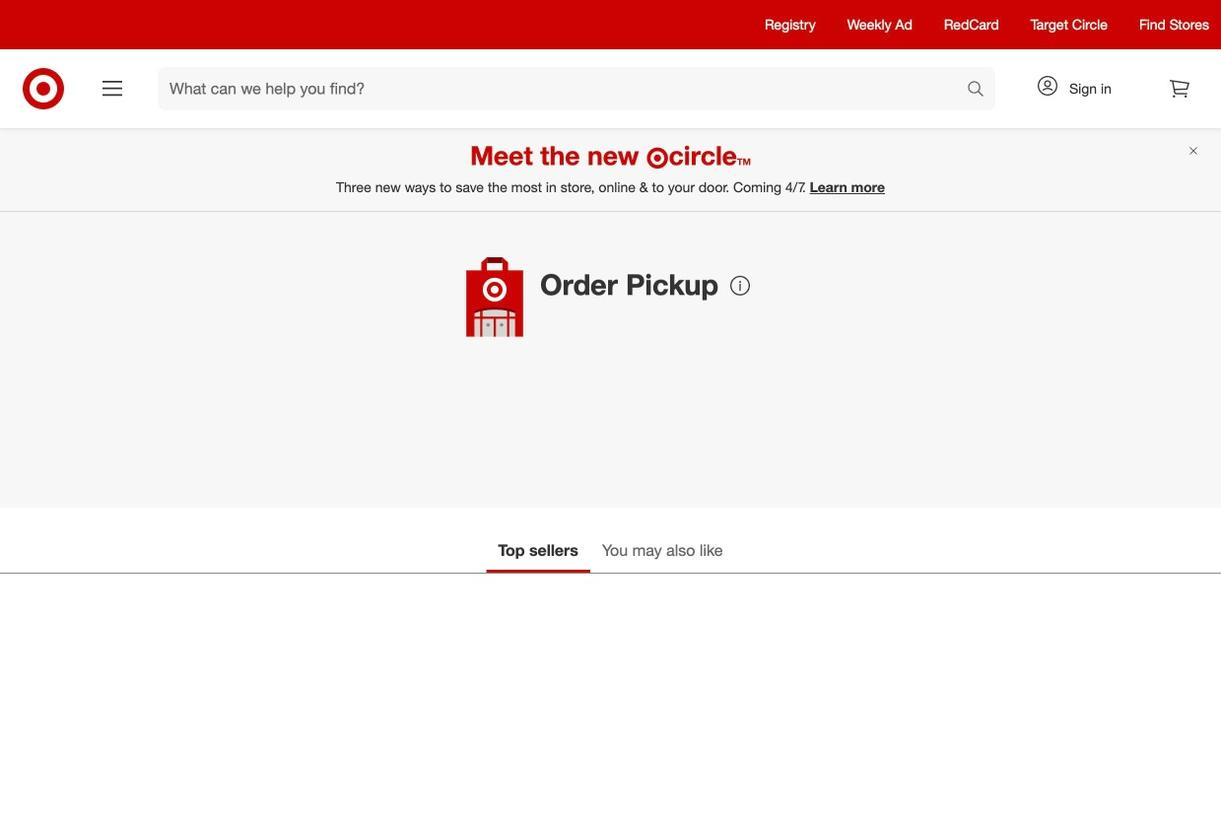 Task type: locate. For each thing, give the bounding box(es) containing it.
What can we help you find? suggestions appear below search field
[[158, 67, 972, 110]]



Task type: vqa. For each thing, say whether or not it's contained in the screenshot.
Card to the right
no



